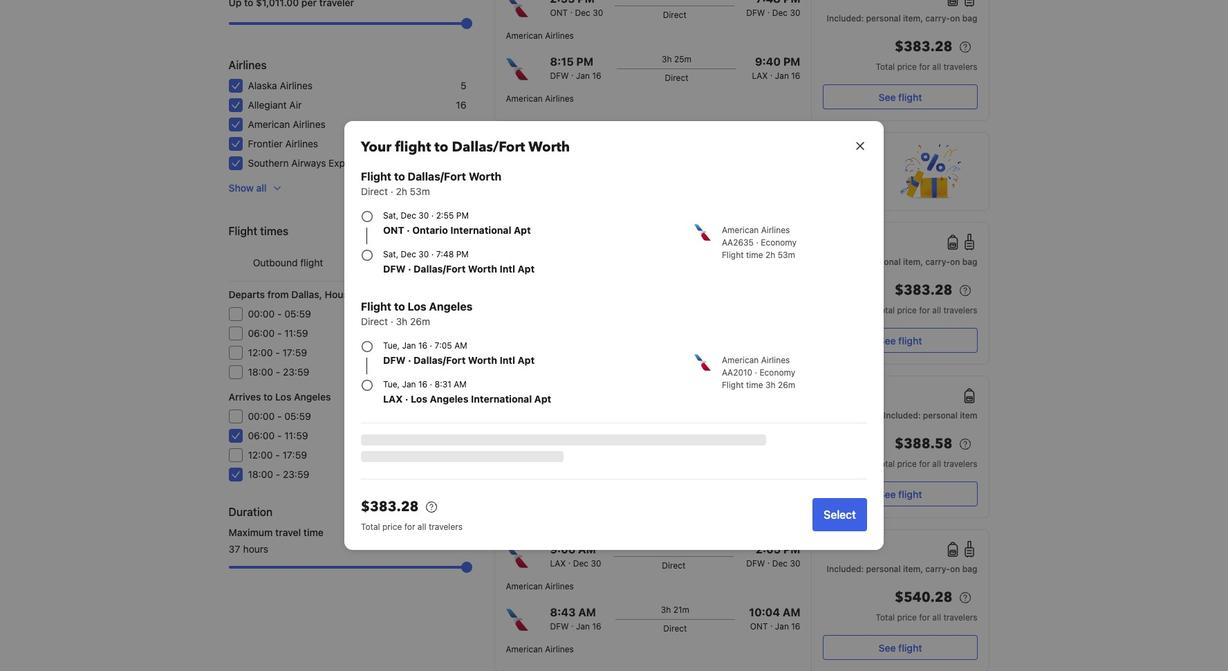 Task type: describe. For each thing, give the bounding box(es) containing it.
10:04
[[750, 606, 781, 619]]

international inside tue, jan 16 · 8:31 am lax · los angeles international apt
[[471, 393, 532, 405]]

alaska
[[248, 80, 277, 91]]

168
[[450, 410, 467, 422]]

total price for all travelers inside your flight to dallas/fort worth dialog
[[361, 522, 463, 532]]

tue, for dfw
[[383, 340, 400, 351]]

direct inside "flight to los angeles direct · 3h 26m"
[[361, 316, 388, 327]]

hours
[[243, 543, 269, 555]]

16 inside tue, jan 16 · 7:05 am dfw · dallas/fort worth intl apt
[[419, 340, 428, 351]]

5:00 am
[[550, 390, 596, 402]]

angeles for arrives
[[294, 391, 331, 403]]

10:04 am ont . jan 16
[[750, 606, 801, 632]]

314
[[450, 366, 467, 378]]

ont inside 10:04 am ont . jan 16
[[751, 621, 768, 632]]

show
[[229, 182, 254, 194]]

alaska airlines
[[248, 80, 313, 91]]

$388.58 region
[[824, 433, 978, 458]]

12:00 - 17:59 for to
[[248, 449, 307, 461]]

apt for tue, jan 16 · 8:31 am lax · los angeles international apt
[[535, 393, 552, 405]]

dfw inside tue, jan 16 · 7:05 am dfw · dallas/fort worth intl apt
[[383, 354, 406, 366]]

airways
[[292, 157, 326, 169]]

2 on from the top
[[951, 257, 961, 267]]

2h 59m
[[659, 542, 689, 552]]

dallas,
[[292, 289, 322, 300]]

dec inside 'sat, dec 30 · 2:55 pm ont · ontario international apt'
[[401, 210, 416, 221]]

item, for $383.28
[[904, 13, 924, 24]]

ont . dec 30
[[550, 5, 604, 18]]

am inside tue, jan 16 · 7:05 am dfw · dallas/fort worth intl apt
[[455, 340, 468, 351]]

1 vertical spatial frontier airlines
[[506, 428, 568, 438]]

2 see flight button from the top
[[824, 328, 978, 353]]

total for second see flight button from the top of the page
[[876, 305, 895, 316]]

time inside maximum travel time 37 hours
[[304, 527, 324, 538]]

17:59 for los
[[283, 449, 307, 461]]

2:05 pm dfw . dec 30
[[747, 543, 801, 569]]

9:40 pm lax . jan 16
[[752, 55, 801, 81]]

53m inside american airlines aa2635 · economy flight time 2h 53m
[[778, 250, 796, 260]]

7:05
[[435, 340, 452, 351]]

on for $540.28
[[951, 564, 961, 574]]

3 see flight button from the top
[[824, 482, 978, 506]]

return flight button
[[348, 245, 467, 281]]

30 inside 'sat, dec 30 · 2:55 pm ont · ontario international apt'
[[419, 210, 429, 221]]

included: personal item, carry-on bag for $540.28
[[827, 564, 978, 574]]

bag for $540.28
[[963, 564, 978, 574]]

included: personal item
[[884, 410, 978, 421]]

dallas/fort down 584
[[452, 138, 526, 156]]

11:59 for dallas,
[[285, 327, 308, 339]]

· inside flight to dallas/fort worth direct · 2h 53m
[[391, 185, 394, 197]]

- for 401
[[277, 327, 282, 339]]

8:43 am dfw . jan 16
[[550, 606, 602, 632]]

air
[[290, 99, 302, 111]]

dfw inside the 8:15 pm dfw . jan 16
[[550, 71, 569, 81]]

trip
[[546, 149, 561, 160]]

$383.28 inside your flight to dallas/fort worth dialog
[[361, 497, 419, 516]]

5:00
[[550, 390, 576, 402]]

1 see from the top
[[879, 91, 896, 103]]

06:00 - 11:59 for to
[[248, 430, 308, 441]]

departs from dallas, houston
[[229, 289, 364, 300]]

item
[[960, 410, 978, 421]]

pm inside 'sat, dec 30 · 7:48 pm dfw · dallas/fort worth intl apt'
[[456, 249, 469, 259]]

aa2635
[[722, 237, 754, 248]]

842
[[449, 468, 467, 480]]

dfw inside dfw . dec 30
[[747, 8, 766, 18]]

flight for second see flight button from the top of the page
[[899, 335, 923, 346]]

outbound
[[253, 257, 298, 268]]

pm inside 'sat, dec 30 · 2:55 pm ont · ontario international apt'
[[457, 210, 469, 221]]

am for 5:00 am
[[578, 390, 596, 402]]

flight for return flight button
[[412, 257, 435, 268]]

outbound flight
[[253, 257, 323, 268]]

included: for $388.58
[[884, 410, 921, 421]]

flight for first see flight button from the top of the page
[[899, 91, 923, 103]]

international inside 'sat, dec 30 · 2:55 pm ont · ontario international apt'
[[451, 224, 512, 236]]

apt for sat, dec 30 · 7:48 pm dfw · dallas/fort worth intl apt
[[518, 263, 535, 275]]

· inside "flight to los angeles direct · 3h 26m"
[[391, 316, 394, 327]]

your
[[361, 138, 392, 156]]

duration
[[229, 506, 273, 518]]

return flight
[[380, 257, 435, 268]]

express
[[329, 157, 364, 169]]

airlines inside american airlines aa2010 · economy flight time 3h 26m
[[762, 355, 790, 365]]

2:05
[[756, 543, 781, 556]]

ont inside 'sat, dec 30 · 2:55 pm ont · ontario international apt'
[[383, 224, 404, 236]]

dfw inside 7:48 pm dfw . dec 30
[[747, 251, 766, 262]]

economy for flight to dallas/fort worth
[[761, 237, 797, 248]]

102
[[451, 308, 467, 320]]

tue, jan 16 · 7:05 am dfw · dallas/fort worth intl apt
[[383, 340, 535, 366]]

flight for "outbound flight" button
[[300, 257, 323, 268]]

8:43 for 8:43 am
[[550, 453, 576, 465]]

16 inside the 8:15 pm dfw . jan 16
[[593, 71, 602, 81]]

$383.28 region for select button
[[361, 496, 802, 521]]

your flight to dallas/fort worth
[[361, 138, 570, 156]]

12:00 - 17:59 for from
[[248, 347, 307, 358]]

included: for $383.28
[[827, 13, 864, 24]]

0 vertical spatial $383.28
[[895, 37, 953, 56]]

- for 102
[[277, 308, 282, 320]]

3h inside american airlines aa2010 · economy flight time 3h 26m
[[766, 380, 776, 390]]

$383.28 region for second see flight button from the top of the page
[[824, 280, 978, 304]]

16 inside 10:04 am ont . jan 16
[[792, 621, 801, 632]]

37
[[229, 543, 241, 555]]

travel
[[275, 527, 301, 538]]

. for 9:40 pm
[[771, 68, 773, 78]]

9:59 am
[[755, 390, 801, 402]]

16 inside 9:40 pm lax . jan 16
[[792, 71, 801, 81]]

7:48 pm dfw . dec 30
[[747, 236, 801, 262]]

2h inside flight to dallas/fort worth direct · 2h 53m
[[396, 185, 407, 197]]

flight times
[[229, 225, 289, 237]]

american airlines aa2010 · economy flight time 3h 26m
[[722, 355, 796, 390]]

12:00 for departs
[[248, 347, 273, 358]]

carry- for $540.28
[[926, 564, 951, 574]]

jan inside tue, jan 16 · 7:05 am dfw · dallas/fort worth intl apt
[[402, 340, 416, 351]]

7:48 inside 7:48 pm dfw . dec 30
[[756, 236, 781, 248]]

dallas/fort inside 'sat, dec 30 · 7:48 pm dfw · dallas/fort worth intl apt'
[[414, 263, 466, 275]]

3 see from the top
[[879, 488, 896, 500]]

- for 480
[[277, 430, 282, 441]]

$383.28 region for first see flight button from the top of the page
[[824, 36, 978, 61]]

30 inside 2:05 pm dfw . dec 30
[[790, 558, 801, 569]]

dfw inside 8:43 am dfw . jan 16
[[550, 621, 569, 632]]

reset button
[[441, 223, 467, 237]]

480
[[448, 430, 467, 441]]

arrives to los angeles
[[229, 391, 331, 403]]

travelers inside your flight to dallas/fort worth dialog
[[429, 522, 463, 532]]

from
[[268, 289, 289, 300]]

allegiant air
[[248, 99, 302, 111]]

american inside american airlines aa2010 · economy flight time 3h 26m
[[722, 355, 759, 365]]

505
[[449, 347, 467, 358]]

pm for 8:15 pm
[[577, 55, 594, 68]]

9:06
[[550, 543, 576, 556]]

8:43 am
[[550, 453, 596, 465]]

select
[[824, 509, 857, 521]]

bag for $383.28
[[963, 13, 978, 24]]

16 inside tue, jan 16 · 8:31 am lax · los angeles international apt
[[419, 379, 428, 390]]

ontario
[[413, 224, 448, 236]]

- for 168
[[277, 410, 282, 422]]

8:15
[[550, 55, 574, 68]]

flight for 3rd see flight button from the top of the page
[[899, 488, 923, 500]]

item, for $540.28
[[904, 564, 924, 574]]

. for 7:48 pm
[[768, 248, 770, 259]]

reset
[[441, 223, 467, 235]]

american inside american airlines aa2635 · economy flight time 2h 53m
[[722, 225, 759, 235]]

53m inside flight to dallas/fort worth direct · 2h 53m
[[410, 185, 430, 197]]

dec inside ont . dec 30
[[575, 8, 591, 18]]

angeles inside tue, jan 16 · 8:31 am lax · los angeles international apt
[[430, 393, 469, 405]]

to for flight to los angeles direct · 3h 26m
[[394, 300, 405, 313]]

- for 842
[[276, 468, 280, 480]]

00:00 for arrives
[[248, 410, 275, 422]]

american airlines aa2635 · economy flight time 2h 53m
[[722, 225, 797, 260]]

2h inside american airlines aa2635 · economy flight time 2h 53m
[[766, 250, 776, 260]]

flight for flight times
[[229, 225, 258, 237]]

17:59 for dallas,
[[283, 347, 307, 358]]

4 see flight button from the top
[[824, 635, 978, 660]]

30 inside dfw . dec 30
[[790, 8, 801, 18]]

00:00 - 05:59 for from
[[248, 308, 311, 320]]

los for arrives
[[275, 391, 292, 403]]

23:59 for dallas,
[[283, 366, 310, 378]]

4 see from the top
[[879, 642, 896, 654]]

3h 25m
[[662, 54, 692, 64]]

times
[[260, 225, 289, 237]]

outbound flight button
[[229, 245, 348, 281]]

0 vertical spatial frontier airlines
[[248, 138, 318, 149]]

· inside american airlines aa2010 · economy flight time 3h 26m
[[755, 367, 758, 378]]

arrives
[[229, 391, 261, 403]]

allegiant
[[248, 99, 287, 111]]

- for 314
[[276, 366, 280, 378]]

all inside dialog
[[418, 522, 427, 532]]

8:43 for 8:43 am dfw . jan 16
[[550, 606, 576, 619]]

949
[[448, 449, 467, 461]]

total for select button
[[361, 522, 380, 532]]

54
[[455, 138, 467, 149]]

. for 2:05 pm
[[768, 556, 770, 566]]

8:15 pm dfw . jan 16
[[550, 55, 602, 81]]

aa2010
[[722, 367, 753, 378]]

sat, dec 30 · 2:55 pm ont · ontario international apt
[[383, 210, 531, 236]]

tue, jan 16 · 8:31 am lax · los angeles international apt
[[383, 379, 552, 405]]

southern airways express
[[248, 157, 364, 169]]

2 carry- from the top
[[926, 257, 951, 267]]

total for first see flight button from the top of the page
[[876, 62, 895, 72]]

maximum travel time 37 hours
[[229, 527, 324, 555]]

dec inside 2:05 pm dfw . dec 30
[[773, 558, 788, 569]]

ont inside ont . dec 30
[[550, 8, 568, 18]]

jan for 9:40
[[776, 71, 789, 81]]

2 bag from the top
[[963, 257, 978, 267]]

flight to los angeles direct · 3h 26m
[[361, 300, 473, 327]]

personal for $388.58
[[924, 410, 958, 421]]

59m
[[671, 542, 689, 552]]

jan for 8:43
[[576, 621, 590, 632]]

jan for 8:15
[[576, 71, 590, 81]]



Task type: locate. For each thing, give the bounding box(es) containing it.
1 horizontal spatial ont
[[550, 8, 568, 18]]

1 carry- from the top
[[926, 13, 951, 24]]

am
[[455, 340, 468, 351], [454, 379, 467, 390], [578, 390, 596, 402], [783, 390, 801, 402], [579, 453, 596, 465], [579, 543, 596, 556], [579, 606, 596, 619], [783, 606, 801, 619]]

0 vertical spatial 11:59
[[285, 327, 308, 339]]

1 vertical spatial 00:00 - 05:59
[[248, 410, 311, 422]]

pm down reset button
[[456, 249, 469, 259]]

1 vertical spatial 23:59
[[283, 468, 310, 480]]

2 vertical spatial 2h
[[659, 542, 669, 552]]

for inside dialog
[[405, 522, 415, 532]]

05:59
[[285, 308, 311, 320], [285, 410, 311, 422]]

pm right aa2635
[[784, 236, 801, 248]]

1 vertical spatial 18:00
[[248, 468, 273, 480]]

apt
[[514, 224, 531, 236], [518, 263, 535, 275], [518, 354, 535, 366], [535, 393, 552, 405]]

airlines inside american airlines aa2635 · economy flight time 2h 53m
[[762, 225, 790, 235]]

angeles inside "flight to los angeles direct · 3h 26m"
[[429, 300, 473, 313]]

. for 8:15 pm
[[572, 68, 574, 78]]

11:59 down arrives to los angeles
[[285, 430, 308, 441]]

angeles
[[429, 300, 473, 313], [294, 391, 331, 403], [430, 393, 469, 405]]

2 12:00 - 17:59 from the top
[[248, 449, 307, 461]]

0 vertical spatial 2h
[[396, 185, 407, 197]]

0 vertical spatial included: personal item, carry-on bag
[[827, 13, 978, 24]]

$383.28 region inside your flight to dallas/fort worth dialog
[[361, 496, 802, 521]]

flight down return
[[361, 300, 392, 313]]

1 00:00 - 05:59 from the top
[[248, 308, 311, 320]]

0 vertical spatial frontier
[[248, 138, 283, 149]]

1 12:00 from the top
[[248, 347, 273, 358]]

401
[[450, 327, 467, 339]]

2 tue, from the top
[[383, 379, 400, 390]]

0 vertical spatial bag
[[963, 13, 978, 24]]

1 vertical spatial international
[[471, 393, 532, 405]]

2 vertical spatial carry-
[[926, 564, 951, 574]]

frontier right 480
[[506, 428, 537, 438]]

06:00 - 11:59 for from
[[248, 327, 308, 339]]

1 vertical spatial economy
[[760, 367, 796, 378]]

savings
[[564, 149, 593, 160]]

american airlines image left aa2010
[[695, 354, 711, 371]]

am right 9:59
[[783, 390, 801, 402]]

flight inside american airlines aa2010 · economy flight time 3h 26m
[[722, 380, 744, 390]]

0 horizontal spatial 53m
[[410, 185, 430, 197]]

1 tue, from the top
[[383, 340, 400, 351]]

1 bag from the top
[[963, 13, 978, 24]]

0 vertical spatial lax
[[752, 71, 768, 81]]

1 american airlines image from the top
[[695, 224, 711, 241]]

dfw . dec 30
[[747, 5, 801, 18]]

flight down aa2635
[[722, 250, 744, 260]]

. inside 8:43 am dfw . jan 16
[[572, 619, 574, 629]]

1 vertical spatial 06:00 - 11:59
[[248, 430, 308, 441]]

1 vertical spatial included:
[[884, 410, 921, 421]]

11:59 down departs from dallas, houston
[[285, 327, 308, 339]]

. for 9:06 am
[[569, 556, 571, 566]]

am for 8:43 am dfw . jan 16
[[579, 606, 596, 619]]

06:00 down arrives
[[248, 430, 275, 441]]

0 vertical spatial 53m
[[410, 185, 430, 197]]

18:00 up 'duration'
[[248, 468, 273, 480]]

intl right 505
[[500, 354, 516, 366]]

time inside american airlines aa2635 · economy flight time 2h 53m
[[747, 250, 764, 260]]

00:00 down departs
[[248, 308, 275, 320]]

2 23:59 from the top
[[283, 468, 310, 480]]

8:43 inside 8:43 am dfw . jan 16
[[550, 606, 576, 619]]

12:00 for arrives
[[248, 449, 273, 461]]

11:59 for los
[[285, 430, 308, 441]]

· inside american airlines aa2635 · economy flight time 2h 53m
[[757, 237, 759, 248]]

1 vertical spatial bag
[[963, 257, 978, 267]]

1 vertical spatial item,
[[904, 257, 924, 267]]

dec inside dfw . dec 30
[[773, 8, 788, 18]]

06:00 - 11:59 down arrives to los angeles
[[248, 430, 308, 441]]

to inside flight to dallas/fort worth direct · 2h 53m
[[394, 170, 405, 183]]

maximum
[[229, 527, 273, 538]]

30 inside 'sat, dec 30 · 7:48 pm dfw · dallas/fort worth intl apt'
[[419, 249, 429, 259]]

2 11:59 from the top
[[285, 430, 308, 441]]

1 05:59 from the top
[[285, 308, 311, 320]]

1 on from the top
[[951, 13, 961, 24]]

3 see flight from the top
[[879, 488, 923, 500]]

included: personal item, carry-on bag for $383.28
[[827, 13, 978, 24]]

3 carry- from the top
[[926, 564, 951, 574]]

frontier up southern on the top of page
[[248, 138, 283, 149]]

dallas/fort down ontario
[[414, 263, 466, 275]]

$383.28 region
[[824, 36, 978, 61], [824, 280, 978, 304], [361, 496, 802, 521]]

1 see flight from the top
[[879, 91, 923, 103]]

angeles down 8:31 on the bottom of the page
[[430, 393, 469, 405]]

time inside american airlines aa2010 · economy flight time 3h 26m
[[747, 380, 764, 390]]

angeles right arrives
[[294, 391, 331, 403]]

1 vertical spatial 17:59
[[283, 449, 307, 461]]

. for 10:04 am
[[771, 619, 773, 629]]

1 vertical spatial 12:00
[[248, 449, 273, 461]]

00:00 - 05:59 down from
[[248, 308, 311, 320]]

30 inside ont . dec 30
[[593, 8, 604, 18]]

am down 401 on the left of the page
[[455, 340, 468, 351]]

jan inside tue, jan 16 · 8:31 am lax · los angeles international apt
[[402, 379, 416, 390]]

1 vertical spatial 53m
[[778, 250, 796, 260]]

american airlines
[[506, 30, 574, 41], [506, 93, 574, 104], [248, 118, 326, 130], [506, 274, 574, 284], [506, 581, 574, 592], [506, 644, 574, 655]]

1 vertical spatial american airlines image
[[695, 354, 711, 371]]

0 vertical spatial 23:59
[[283, 366, 310, 378]]

1 vertical spatial 00:00
[[248, 410, 275, 422]]

2 vertical spatial time
[[304, 527, 324, 538]]

1 vertical spatial sat,
[[383, 249, 399, 259]]

ont up 8:15
[[550, 8, 568, 18]]

am right "9:06"
[[579, 543, 596, 556]]

0 vertical spatial $383.28 region
[[824, 36, 978, 61]]

12:00
[[248, 347, 273, 358], [248, 449, 273, 461]]

18:00 - 23:59 up arrives to los angeles
[[248, 366, 310, 378]]

. inside dfw . dec 30
[[768, 5, 770, 15]]

flight
[[361, 170, 392, 183], [229, 225, 258, 237], [722, 250, 744, 260], [361, 300, 392, 313], [722, 380, 744, 390]]

16 inside 8:43 am dfw . jan 16
[[593, 621, 602, 632]]

included: personal item, carry-on bag
[[827, 13, 978, 24], [827, 564, 978, 574]]

am down the 314 on the bottom
[[454, 379, 467, 390]]

economy right aa2635
[[761, 237, 797, 248]]

8:43 down 5:00
[[550, 453, 576, 465]]

17:59 down arrives to los angeles
[[283, 449, 307, 461]]

4 see flight from the top
[[879, 642, 923, 654]]

lax inside 9:06 am lax . dec 30
[[550, 558, 566, 569]]

2 included: personal item, carry-on bag from the top
[[827, 564, 978, 574]]

12:00 - 17:59 down arrives to los angeles
[[248, 449, 307, 461]]

angeles up 401 on the left of the page
[[429, 300, 473, 313]]

flight to dallas/fort worth direct · 2h 53m
[[361, 170, 502, 197]]

to inside "flight to los angeles direct · 3h 26m"
[[394, 300, 405, 313]]

2 vertical spatial $383.28 region
[[361, 496, 802, 521]]

0 horizontal spatial 7:48
[[436, 249, 454, 259]]

06:00 - 11:59
[[248, 327, 308, 339], [248, 430, 308, 441]]

1 vertical spatial frontier
[[506, 428, 537, 438]]

05:59 down departs from dallas, houston
[[285, 308, 311, 320]]

direct
[[663, 10, 687, 20], [665, 73, 689, 83], [361, 185, 388, 197], [361, 316, 388, 327], [664, 470, 687, 480], [662, 560, 686, 571], [664, 623, 687, 634]]

intl
[[500, 263, 516, 275], [500, 354, 516, 366]]

lax for 9:40 pm
[[752, 71, 768, 81]]

. inside the 8:15 pm dfw . jan 16
[[572, 68, 574, 78]]

american airlines image for angeles
[[695, 354, 711, 371]]

pm
[[577, 55, 594, 68], [784, 55, 801, 68], [457, 210, 469, 221], [784, 236, 801, 248], [456, 249, 469, 259], [784, 543, 801, 556]]

dec inside 7:48 pm dfw . dec 30
[[773, 251, 788, 262]]

23:59
[[283, 366, 310, 378], [283, 468, 310, 480]]

3h inside "flight to los angeles direct · 3h 26m"
[[396, 316, 408, 327]]

1 8:43 from the top
[[550, 453, 576, 465]]

pm right 8:15
[[577, 55, 594, 68]]

12:00 up 'duration'
[[248, 449, 273, 461]]

$388.58
[[895, 435, 953, 453]]

26m inside "flight to los angeles direct · 3h 26m"
[[410, 316, 430, 327]]

17:59
[[283, 347, 307, 358], [283, 449, 307, 461]]

worth inside tue, jan 16 · 7:05 am dfw · dallas/fort worth intl apt
[[468, 354, 498, 366]]

am inside tue, jan 16 · 8:31 am lax · los angeles international apt
[[454, 379, 467, 390]]

frontier airlines up southern on the top of page
[[248, 138, 318, 149]]

flight inside "flight to los angeles direct · 3h 26m"
[[361, 300, 392, 313]]

18:00 - 23:59 for from
[[248, 366, 310, 378]]

american
[[506, 30, 543, 41], [506, 93, 543, 104], [248, 118, 290, 130], [722, 225, 759, 235], [506, 274, 543, 284], [722, 355, 759, 365], [506, 581, 543, 592], [506, 644, 543, 655]]

time down aa2635
[[747, 250, 764, 260]]

los inside "flight to los angeles direct · 3h 26m"
[[408, 300, 427, 313]]

1 vertical spatial 2h
[[766, 250, 776, 260]]

1 00:00 from the top
[[248, 308, 275, 320]]

0 vertical spatial 00:00 - 05:59
[[248, 308, 311, 320]]

2 vertical spatial $383.28
[[361, 497, 419, 516]]

0 vertical spatial american airlines image
[[695, 224, 711, 241]]

intl inside tue, jan 16 · 7:05 am dfw · dallas/fort worth intl apt
[[500, 354, 516, 366]]

0 vertical spatial included:
[[827, 13, 864, 24]]

2 05:59 from the top
[[285, 410, 311, 422]]

2 see from the top
[[879, 335, 896, 346]]

0 vertical spatial 18:00
[[248, 366, 273, 378]]

am inside 10:04 am ont . jan 16
[[783, 606, 801, 619]]

direct inside flight to dallas/fort worth direct · 2h 53m
[[361, 185, 388, 197]]

18:00
[[248, 366, 273, 378], [248, 468, 273, 480]]

dec inside 9:06 am lax . dec 30
[[573, 558, 589, 569]]

apt inside 'sat, dec 30 · 7:48 pm dfw · dallas/fort worth intl apt'
[[518, 263, 535, 275]]

dec
[[575, 8, 591, 18], [773, 8, 788, 18], [401, 210, 416, 221], [401, 249, 416, 259], [773, 251, 788, 262], [573, 558, 589, 569], [773, 558, 788, 569]]

sat, for dfw
[[383, 249, 399, 259]]

apt for tue, jan 16 · 7:05 am dfw · dallas/fort worth intl apt
[[518, 354, 535, 366]]

3 item, from the top
[[904, 564, 924, 574]]

18:00 - 23:59 up 'duration'
[[248, 468, 310, 480]]

5
[[461, 80, 467, 91]]

0 vertical spatial 05:59
[[285, 308, 311, 320]]

21m
[[674, 605, 690, 615]]

0 vertical spatial item,
[[904, 13, 924, 24]]

sat, for ont
[[383, 210, 399, 221]]

sat, inside 'sat, dec 30 · 2:55 pm ont · ontario international apt'
[[383, 210, 399, 221]]

1 intl from the top
[[500, 263, 516, 275]]

economy
[[761, 237, 797, 248], [760, 367, 796, 378]]

flight for flight to dallas/fort worth direct · 2h 53m
[[361, 170, 392, 183]]

los for flight
[[408, 300, 427, 313]]

2 see flight from the top
[[879, 335, 923, 346]]

$540.28 region
[[824, 587, 978, 612]]

pm inside 7:48 pm dfw . dec 30
[[784, 236, 801, 248]]

economy up 9:59 am in the right of the page
[[760, 367, 796, 378]]

0 vertical spatial on
[[951, 13, 961, 24]]

economy for flight to los angeles
[[760, 367, 796, 378]]

0 vertical spatial 06:00 - 11:59
[[248, 327, 308, 339]]

to for flight to dallas/fort worth direct · 2h 53m
[[394, 170, 405, 183]]

1 sat, from the top
[[383, 210, 399, 221]]

pm for 7:48 pm
[[784, 236, 801, 248]]

0 horizontal spatial lax
[[383, 393, 403, 405]]

12:00 - 17:59
[[248, 347, 307, 358], [248, 449, 307, 461]]

06:00 for arrives
[[248, 430, 275, 441]]

sat, dec 30 · 7:48 pm dfw · dallas/fort worth intl apt
[[383, 249, 535, 275]]

pm for 2:05 pm
[[784, 543, 801, 556]]

1 horizontal spatial 26m
[[778, 380, 796, 390]]

time for flight to los angeles
[[747, 380, 764, 390]]

2 vertical spatial lax
[[550, 558, 566, 569]]

tab list
[[229, 245, 467, 282]]

genius image
[[901, 144, 961, 199], [506, 148, 541, 162], [506, 148, 541, 162]]

flight
[[899, 91, 923, 103], [395, 138, 431, 156], [300, 257, 323, 268], [412, 257, 435, 268], [899, 335, 923, 346], [899, 488, 923, 500], [899, 642, 923, 654]]

2 00:00 - 05:59 from the top
[[248, 410, 311, 422]]

3h 21m
[[661, 605, 690, 615]]

23:59 up arrives to los angeles
[[283, 366, 310, 378]]

ont
[[550, 8, 568, 18], [383, 224, 404, 236], [751, 621, 768, 632]]

personal for $383.28
[[867, 13, 901, 24]]

8:31
[[435, 379, 452, 390]]

intl inside 'sat, dec 30 · 7:48 pm dfw · dallas/fort worth intl apt'
[[500, 263, 516, 275]]

flight inside dialog
[[395, 138, 431, 156]]

0 horizontal spatial frontier airlines
[[248, 138, 318, 149]]

dfw inside 2:05 pm dfw . dec 30
[[747, 558, 766, 569]]

1 vertical spatial carry-
[[926, 257, 951, 267]]

00:00 down arrives
[[248, 410, 275, 422]]

18:00 for arrives
[[248, 468, 273, 480]]

am right 10:04
[[783, 606, 801, 619]]

17:59 up arrives to los angeles
[[283, 347, 307, 358]]

1 17:59 from the top
[[283, 347, 307, 358]]

ont down 10:04
[[751, 621, 768, 632]]

. inside 2:05 pm dfw . dec 30
[[768, 556, 770, 566]]

1 horizontal spatial frontier airlines
[[506, 428, 568, 438]]

2 12:00 from the top
[[248, 449, 273, 461]]

0 vertical spatial economy
[[761, 237, 797, 248]]

1 06:00 - 11:59 from the top
[[248, 327, 308, 339]]

- for 949
[[276, 449, 280, 461]]

06:00 down departs
[[248, 327, 275, 339]]

1 vertical spatial $383.28
[[895, 281, 953, 300]]

pm inside the 8:15 pm dfw . jan 16
[[577, 55, 594, 68]]

0 horizontal spatial ont
[[383, 224, 404, 236]]

tue, inside tue, jan 16 · 7:05 am dfw · dallas/fort worth intl apt
[[383, 340, 400, 351]]

18:00 - 23:59 for to
[[248, 468, 310, 480]]

flight left times
[[229, 225, 258, 237]]

worth inside 'sat, dec 30 · 7:48 pm dfw · dallas/fort worth intl apt'
[[468, 263, 498, 275]]

1 vertical spatial intl
[[500, 354, 516, 366]]

05:59 down arrives to los angeles
[[285, 410, 311, 422]]

0 vertical spatial 18:00 - 23:59
[[248, 366, 310, 378]]

0 vertical spatial tue,
[[383, 340, 400, 351]]

flight inside flight to dallas/fort worth direct · 2h 53m
[[361, 170, 392, 183]]

angeles for flight
[[429, 300, 473, 313]]

1 vertical spatial 18:00 - 23:59
[[248, 468, 310, 480]]

2 intl from the top
[[500, 354, 516, 366]]

personal item, carry-on bag
[[867, 257, 978, 267]]

total
[[876, 62, 895, 72], [876, 305, 895, 316], [876, 459, 895, 469], [361, 522, 380, 532], [876, 612, 895, 623]]

bag
[[963, 13, 978, 24], [963, 257, 978, 267], [963, 564, 978, 574]]

0 vertical spatial 00:00
[[248, 308, 275, 320]]

1 vertical spatial on
[[951, 257, 961, 267]]

2 vertical spatial ont
[[751, 621, 768, 632]]

0 vertical spatial international
[[451, 224, 512, 236]]

8:43 down 9:06 am lax . dec 30
[[550, 606, 576, 619]]

1 vertical spatial $383.28 region
[[824, 280, 978, 304]]

3 on from the top
[[951, 564, 961, 574]]

select button
[[813, 498, 868, 531]]

american airlines image
[[695, 224, 711, 241], [695, 354, 711, 371]]

time right travel
[[304, 527, 324, 538]]

9:59
[[755, 390, 781, 402]]

tue, left 8:31 on the bottom of the page
[[383, 379, 400, 390]]

dallas/fort inside flight to dallas/fort worth direct · 2h 53m
[[408, 170, 466, 183]]

1 horizontal spatial lax
[[550, 558, 566, 569]]

25m
[[675, 54, 692, 64]]

1 vertical spatial 12:00 - 17:59
[[248, 449, 307, 461]]

2 00:00 from the top
[[248, 410, 275, 422]]

06:00 - 11:59 down from
[[248, 327, 308, 339]]

1 vertical spatial lax
[[383, 393, 403, 405]]

pm for 9:40 pm
[[784, 55, 801, 68]]

pm right the 2:05
[[784, 543, 801, 556]]

am for 9:06 am lax . dec 30
[[579, 543, 596, 556]]

05:59 for los
[[285, 410, 311, 422]]

2 06:00 from the top
[[248, 430, 275, 441]]

intl for tue, jan 16 · 7:05 am dfw · dallas/fort worth intl apt
[[500, 354, 516, 366]]

price
[[898, 62, 917, 72], [898, 305, 917, 316], [898, 459, 917, 469], [383, 522, 402, 532], [898, 612, 917, 623]]

1 vertical spatial 11:59
[[285, 430, 308, 441]]

dfw inside 'sat, dec 30 · 7:48 pm dfw · dallas/fort worth intl apt'
[[383, 263, 406, 275]]

1 vertical spatial 8:43
[[550, 606, 576, 619]]

2 horizontal spatial 2h
[[766, 250, 776, 260]]

apt inside tue, jan 16 · 7:05 am dfw · dallas/fort worth intl apt
[[518, 354, 535, 366]]

1 12:00 - 17:59 from the top
[[248, 347, 307, 358]]

carry- for $383.28
[[926, 13, 951, 24]]

0 vertical spatial 12:00 - 17:59
[[248, 347, 307, 358]]

23:59 for los
[[283, 468, 310, 480]]

lax inside tue, jan 16 · 8:31 am lax · los angeles international apt
[[383, 393, 403, 405]]

18:00 up arrives
[[248, 366, 273, 378]]

to
[[435, 138, 449, 156], [394, 170, 405, 183], [394, 300, 405, 313], [264, 391, 273, 403]]

included: for $540.28
[[827, 564, 864, 574]]

tue, inside tue, jan 16 · 8:31 am lax · los angeles international apt
[[383, 379, 400, 390]]

7:48 down reset button
[[436, 249, 454, 259]]

pm right 9:40
[[784, 55, 801, 68]]

1 vertical spatial 06:00
[[248, 430, 275, 441]]

1 horizontal spatial 53m
[[778, 250, 796, 260]]

1 18:00 from the top
[[248, 366, 273, 378]]

1 horizontal spatial 2h
[[659, 542, 669, 552]]

on
[[951, 13, 961, 24], [951, 257, 961, 267], [951, 564, 961, 574]]

- for 505
[[276, 347, 280, 358]]

0 vertical spatial intl
[[500, 263, 516, 275]]

2 vertical spatial bag
[[963, 564, 978, 574]]

departs
[[229, 289, 265, 300]]

1 06:00 from the top
[[248, 327, 275, 339]]

2 american airlines image from the top
[[695, 354, 711, 371]]

lax
[[752, 71, 768, 81], [383, 393, 403, 405], [550, 558, 566, 569]]

. for 8:43 am
[[572, 619, 574, 629]]

am for 9:59 am
[[783, 390, 801, 402]]

30 inside 9:06 am lax . dec 30
[[591, 558, 602, 569]]

1 item, from the top
[[904, 13, 924, 24]]

apt inside 'sat, dec 30 · 2:55 pm ont · ontario international apt'
[[514, 224, 531, 236]]

houston
[[325, 289, 364, 300]]

$540.28
[[895, 588, 953, 607]]

on for $383.28
[[951, 13, 961, 24]]

2 18:00 - 23:59 from the top
[[248, 468, 310, 480]]

flight down your
[[361, 170, 392, 183]]

flight for fourth see flight button from the top of the page
[[899, 642, 923, 654]]

. inside 9:40 pm lax . jan 16
[[771, 68, 773, 78]]

time down aa2010
[[747, 380, 764, 390]]

tue, for lax
[[383, 379, 400, 390]]

1 23:59 from the top
[[283, 366, 310, 378]]

dallas/fort down 7:05
[[414, 354, 466, 366]]

$383.28
[[895, 37, 953, 56], [895, 281, 953, 300], [361, 497, 419, 516]]

7:48 right aa2635
[[756, 236, 781, 248]]

05:59 for dallas,
[[285, 308, 311, 320]]

your flight to dallas/fort worth dialog
[[328, 104, 901, 567]]

12:00 up arrives
[[248, 347, 273, 358]]

am right 5:00
[[578, 390, 596, 402]]

am for 10:04 am ont . jan 16
[[783, 606, 801, 619]]

tab list containing outbound flight
[[229, 245, 467, 282]]

0 vertical spatial 06:00
[[248, 327, 275, 339]]

23:59 up travel
[[283, 468, 310, 480]]

included:
[[827, 13, 864, 24], [884, 410, 921, 421], [827, 564, 864, 574]]

los inside tue, jan 16 · 8:31 am lax · los angeles international apt
[[411, 393, 428, 405]]

2:55
[[436, 210, 454, 221]]

am down 5:00 am
[[579, 453, 596, 465]]

american airlines image left aa2635
[[695, 224, 711, 241]]

1 11:59 from the top
[[285, 327, 308, 339]]

18:00 for departs
[[248, 366, 273, 378]]

1 vertical spatial 26m
[[778, 380, 796, 390]]

pm inside 9:40 pm lax . jan 16
[[784, 55, 801, 68]]

. inside 10:04 am ont . jan 16
[[771, 619, 773, 629]]

0 vertical spatial sat,
[[383, 210, 399, 221]]

total for 3rd see flight button from the top of the page
[[876, 459, 895, 469]]

1 vertical spatial 05:59
[[285, 410, 311, 422]]

0 vertical spatial 26m
[[410, 316, 430, 327]]

16
[[593, 71, 602, 81], [792, 71, 801, 81], [456, 99, 467, 111], [419, 340, 428, 351], [419, 379, 428, 390], [593, 621, 602, 632], [792, 621, 801, 632]]

2 17:59 from the top
[[283, 449, 307, 461]]

3 bag from the top
[[963, 564, 978, 574]]

1 vertical spatial included: personal item, carry-on bag
[[827, 564, 978, 574]]

9:06 am lax . dec 30
[[550, 543, 602, 569]]

2 vertical spatial on
[[951, 564, 961, 574]]

dallas/fort up the 2:55
[[408, 170, 466, 183]]

am down 9:06 am lax . dec 30
[[579, 606, 596, 619]]

.
[[571, 5, 573, 15], [768, 5, 770, 15], [572, 68, 574, 78], [771, 68, 773, 78], [768, 248, 770, 259], [569, 556, 571, 566], [768, 556, 770, 566], [572, 619, 574, 629], [771, 619, 773, 629]]

jan inside the 8:15 pm dfw . jan 16
[[576, 71, 590, 81]]

total for fourth see flight button from the top of the page
[[876, 612, 895, 623]]

sat,
[[383, 210, 399, 221], [383, 249, 399, 259]]

00:00 - 05:59 for to
[[248, 410, 311, 422]]

2 sat, from the top
[[383, 249, 399, 259]]

intl for sat, dec 30 · 7:48 pm dfw · dallas/fort worth intl apt
[[500, 263, 516, 275]]

1 horizontal spatial frontier
[[506, 428, 537, 438]]

frontier airlines up 8:43 am
[[506, 428, 568, 438]]

1 vertical spatial ont
[[383, 224, 404, 236]]

2 vertical spatial included:
[[827, 564, 864, 574]]

26m
[[410, 316, 430, 327], [778, 380, 796, 390]]

12:00 - 17:59 up arrives to los angeles
[[248, 347, 307, 358]]

return
[[380, 257, 409, 268]]

0 vertical spatial 8:43
[[550, 453, 576, 465]]

2 8:43 from the top
[[550, 606, 576, 619]]

jan inside 8:43 am dfw . jan 16
[[576, 621, 590, 632]]

for
[[920, 62, 931, 72], [920, 305, 931, 316], [920, 459, 931, 469], [405, 522, 415, 532], [920, 612, 931, 623]]

am for 8:43 am
[[579, 453, 596, 465]]

8:43
[[550, 453, 576, 465], [550, 606, 576, 619]]

1 horizontal spatial 7:48
[[756, 236, 781, 248]]

jan inside 9:40 pm lax . jan 16
[[776, 71, 789, 81]]

0 horizontal spatial frontier
[[248, 138, 283, 149]]

am inside 8:43 am dfw . jan 16
[[579, 606, 596, 619]]

2 item, from the top
[[904, 257, 924, 267]]

sat, inside 'sat, dec 30 · 7:48 pm dfw · dallas/fort worth intl apt'
[[383, 249, 399, 259]]

0 vertical spatial 7:48
[[756, 236, 781, 248]]

price inside your flight to dallas/fort worth dialog
[[383, 522, 402, 532]]

total price for all travelers
[[876, 62, 978, 72], [876, 305, 978, 316], [876, 459, 978, 469], [361, 522, 463, 532], [876, 612, 978, 623]]

pm inside 2:05 pm dfw . dec 30
[[784, 543, 801, 556]]

show all
[[229, 182, 267, 194]]

2 18:00 from the top
[[248, 468, 273, 480]]

southern
[[248, 157, 289, 169]]

flight inside american airlines aa2635 · economy flight time 2h 53m
[[722, 250, 744, 260]]

trip savings
[[546, 149, 593, 160]]

-
[[277, 308, 282, 320], [277, 327, 282, 339], [276, 347, 280, 358], [276, 366, 280, 378], [277, 410, 282, 422], [277, 430, 282, 441], [276, 449, 280, 461], [276, 468, 280, 480]]

dec inside 'sat, dec 30 · 7:48 pm dfw · dallas/fort worth intl apt'
[[401, 249, 416, 259]]

intl down 'sat, dec 30 · 2:55 pm ont · ontario international apt'
[[500, 263, 516, 275]]

jan for 10:04
[[776, 621, 789, 632]]

dfw
[[747, 8, 766, 18], [550, 71, 569, 81], [747, 251, 766, 262], [383, 263, 406, 275], [383, 354, 406, 366], [747, 558, 766, 569], [550, 621, 569, 632]]

1 vertical spatial time
[[747, 380, 764, 390]]

1 see flight button from the top
[[824, 84, 978, 109]]

2 vertical spatial item,
[[904, 564, 924, 574]]

all inside button
[[256, 182, 267, 194]]

584
[[449, 118, 467, 130]]

1 18:00 - 23:59 from the top
[[248, 366, 310, 378]]

7:48 inside 'sat, dec 30 · 7:48 pm dfw · dallas/fort worth intl apt'
[[436, 249, 454, 259]]

flight down aa2010
[[722, 380, 744, 390]]

flight for flight to los angeles direct · 3h 26m
[[361, 300, 392, 313]]

. inside 9:06 am lax . dec 30
[[569, 556, 571, 566]]

0 vertical spatial carry-
[[926, 13, 951, 24]]

1 included: personal item, carry-on bag from the top
[[827, 13, 978, 24]]

dallas/fort inside tue, jan 16 · 7:05 am dfw · dallas/fort worth intl apt
[[414, 354, 466, 366]]

show all button
[[223, 176, 289, 201]]

see
[[879, 91, 896, 103], [879, 335, 896, 346], [879, 488, 896, 500], [879, 642, 896, 654]]

time for flight to dallas/fort worth
[[747, 250, 764, 260]]

53m
[[410, 185, 430, 197], [778, 250, 796, 260]]

30 inside 7:48 pm dfw . dec 30
[[790, 251, 801, 262]]

9:40
[[756, 55, 781, 68]]

american airlines image for worth
[[695, 224, 711, 241]]

2h
[[396, 185, 407, 197], [766, 250, 776, 260], [659, 542, 669, 552]]

06:00 for departs
[[248, 327, 275, 339]]

1 vertical spatial tue,
[[383, 379, 400, 390]]

. inside ont . dec 30
[[571, 5, 573, 15]]

0 vertical spatial 12:00
[[248, 347, 273, 358]]

2 horizontal spatial lax
[[752, 71, 768, 81]]

0 vertical spatial time
[[747, 250, 764, 260]]

1 vertical spatial 7:48
[[436, 249, 454, 259]]

frontier airlines
[[248, 138, 318, 149], [506, 428, 568, 438]]

tue,
[[383, 340, 400, 351], [383, 379, 400, 390]]

2 horizontal spatial ont
[[751, 621, 768, 632]]

26m inside american airlines aa2010 · economy flight time 3h 26m
[[778, 380, 796, 390]]

tue, down "flight to los angeles direct · 3h 26m"
[[383, 340, 400, 351]]

economy inside american airlines aa2635 · economy flight time 2h 53m
[[761, 237, 797, 248]]

00:00 - 05:59 down arrives to los angeles
[[248, 410, 311, 422]]

pm up reset
[[457, 210, 469, 221]]

ont up return
[[383, 224, 404, 236]]

0 horizontal spatial 2h
[[396, 185, 407, 197]]

lax for 9:06 am
[[550, 558, 566, 569]]

to for arrives to los angeles
[[264, 391, 273, 403]]

item,
[[904, 13, 924, 24], [904, 257, 924, 267], [904, 564, 924, 574]]

2 06:00 - 11:59 from the top
[[248, 430, 308, 441]]

personal for $540.28
[[867, 564, 901, 574]]

0 vertical spatial ont
[[550, 8, 568, 18]]

worth inside flight to dallas/fort worth direct · 2h 53m
[[469, 170, 502, 183]]



Task type: vqa. For each thing, say whether or not it's contained in the screenshot.
properties to the left
no



